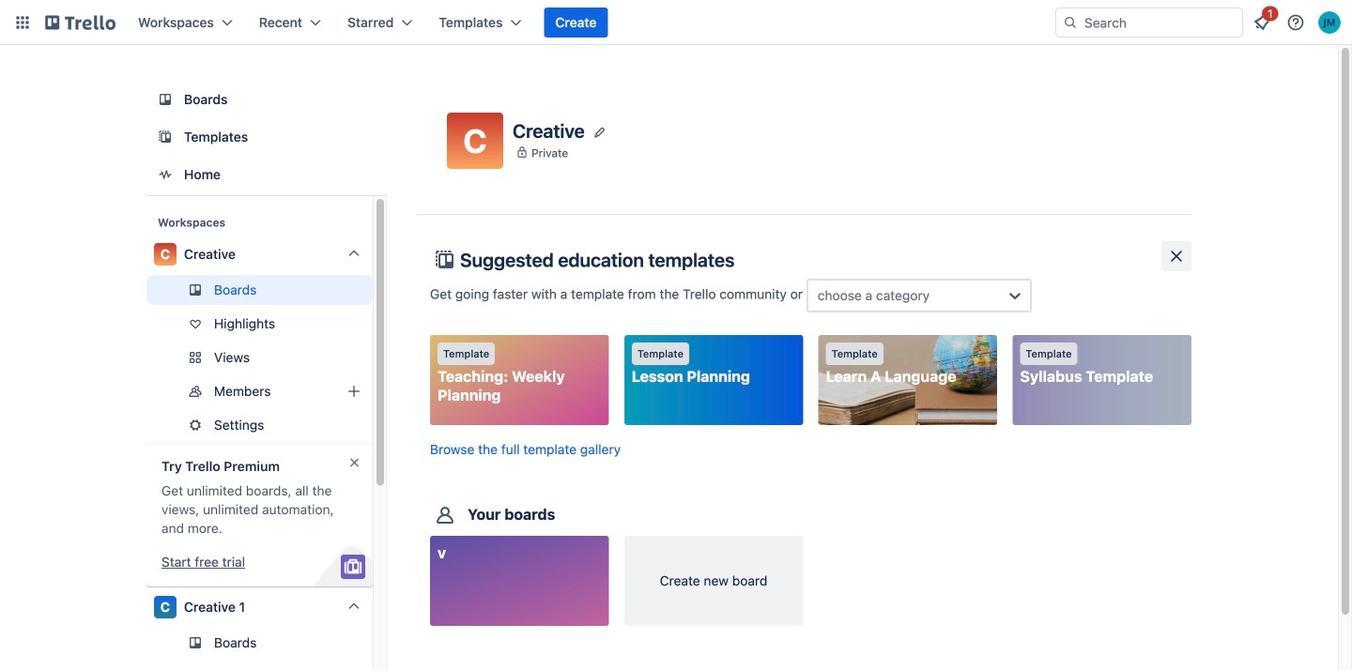 Task type: locate. For each thing, give the bounding box(es) containing it.
1 vertical spatial forward image
[[369, 380, 392, 403]]

jeremy miller (jeremymiller198) image
[[1318, 11, 1341, 34]]

template board image
[[154, 126, 177, 148]]

board image
[[154, 88, 177, 111]]

2 vertical spatial forward image
[[369, 414, 392, 437]]

1 notification image
[[1251, 11, 1273, 34]]

0 vertical spatial forward image
[[369, 347, 392, 369]]

forward image
[[369, 347, 392, 369], [369, 380, 392, 403], [369, 414, 392, 437]]

1 forward image from the top
[[369, 347, 392, 369]]

home image
[[154, 163, 177, 186]]



Task type: describe. For each thing, give the bounding box(es) containing it.
3 forward image from the top
[[369, 414, 392, 437]]

2 forward image from the top
[[369, 380, 392, 403]]

add image
[[343, 380, 365, 403]]

search image
[[1063, 15, 1078, 30]]

open information menu image
[[1286, 13, 1305, 32]]

back to home image
[[45, 8, 116, 38]]

primary element
[[0, 0, 1352, 45]]

Search field
[[1078, 9, 1242, 36]]



Task type: vqa. For each thing, say whether or not it's contained in the screenshot.
board image
yes



